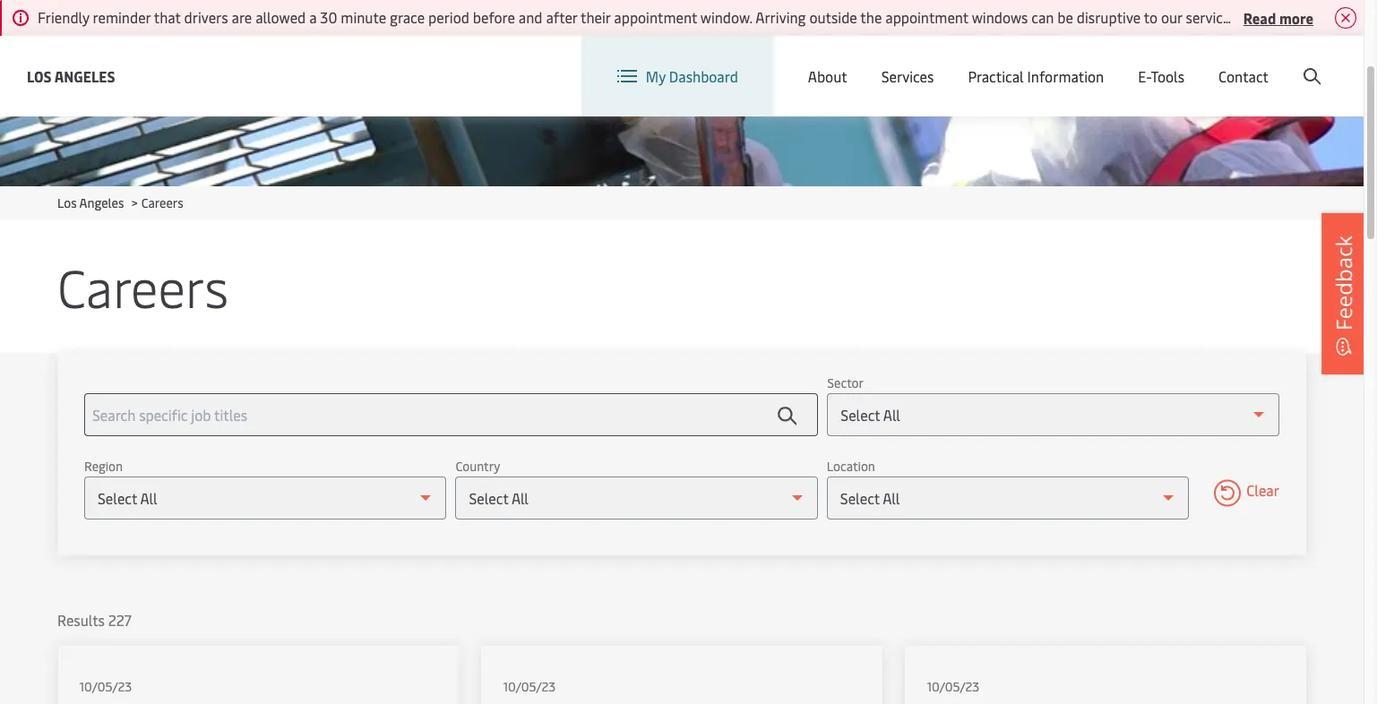 Task type: describe. For each thing, give the bounding box(es) containing it.
e-tools button
[[1139, 36, 1185, 117]]

tools
[[1151, 66, 1185, 86]]

angeles for los angeles
[[54, 66, 115, 86]]

10/05/23 for first 10/05/23 link from the right
[[927, 679, 980, 696]]

switch location
[[860, 52, 961, 72]]

my dashboard button
[[618, 36, 739, 117]]

global
[[1019, 52, 1060, 72]]

close alert image
[[1336, 7, 1357, 29]]

login
[[1186, 52, 1221, 72]]

>
[[132, 195, 138, 212]]

read
[[1244, 8, 1277, 27]]

information
[[1028, 66, 1105, 86]]

login / create account link
[[1152, 36, 1330, 89]]

2 10/05/23 link from the left
[[481, 646, 883, 705]]

0 vertical spatial los angeles link
[[27, 65, 115, 87]]

read more button
[[1244, 6, 1314, 29]]

switch
[[860, 52, 903, 72]]

team building event at apm terminals image
[[0, 0, 1365, 186]]

contact button
[[1219, 36, 1269, 117]]

feedback button
[[1322, 213, 1367, 375]]

country
[[456, 458, 500, 475]]

practical information
[[969, 66, 1105, 86]]

account
[[1278, 52, 1330, 72]]

0 vertical spatial careers
[[141, 195, 183, 212]]

global menu button
[[979, 35, 1118, 89]]

1 vertical spatial careers
[[57, 251, 229, 322]]

services
[[882, 66, 935, 86]]

my dashboard
[[646, 66, 739, 86]]

feedback
[[1330, 236, 1359, 331]]

more
[[1280, 8, 1314, 27]]

about
[[809, 66, 848, 86]]

los for los angeles > careers
[[57, 195, 77, 212]]

clear button
[[1215, 480, 1280, 510]]

practical information button
[[969, 36, 1105, 117]]

global menu
[[1019, 52, 1100, 72]]

1 horizontal spatial location
[[906, 52, 961, 72]]



Task type: locate. For each thing, give the bounding box(es) containing it.
10/05/23 for third 10/05/23 link from right
[[79, 679, 132, 696]]

1 vertical spatial los angeles link
[[57, 195, 124, 212]]

1 horizontal spatial 10/05/23 link
[[481, 646, 883, 705]]

angeles
[[54, 66, 115, 86], [79, 195, 124, 212]]

login / create account
[[1186, 52, 1330, 72]]

los angeles > careers
[[57, 195, 183, 212]]

3 10/05/23 from the left
[[927, 679, 980, 696]]

0 horizontal spatial los
[[27, 66, 52, 86]]

0 vertical spatial angeles
[[54, 66, 115, 86]]

los angeles link
[[27, 65, 115, 87], [57, 195, 124, 212]]

e-tools
[[1139, 66, 1185, 86]]

careers right >
[[141, 195, 183, 212]]

location down "sector"
[[827, 458, 876, 475]]

read more
[[1244, 8, 1314, 27]]

1 vertical spatial los
[[57, 195, 77, 212]]

1 vertical spatial angeles
[[79, 195, 124, 212]]

results
[[57, 611, 105, 630]]

create
[[1233, 52, 1275, 72]]

10/05/23 link
[[57, 646, 459, 705], [481, 646, 883, 705], [905, 646, 1307, 705]]

text search text field
[[84, 394, 819, 437]]

careers down >
[[57, 251, 229, 322]]

0 horizontal spatial 10/05/23
[[79, 679, 132, 696]]

1 horizontal spatial 10/05/23
[[503, 679, 556, 696]]

about button
[[809, 36, 848, 117]]

1 10/05/23 link from the left
[[57, 646, 459, 705]]

contact
[[1219, 66, 1269, 86]]

switch location button
[[831, 52, 961, 72]]

los angeles
[[27, 66, 115, 86]]

0 vertical spatial los
[[27, 66, 52, 86]]

sector
[[828, 375, 864, 392]]

2 horizontal spatial 10/05/23
[[927, 679, 980, 696]]

1 vertical spatial location
[[827, 458, 876, 475]]

dashboard
[[670, 66, 739, 86]]

2 horizontal spatial 10/05/23 link
[[905, 646, 1307, 705]]

location
[[906, 52, 961, 72], [827, 458, 876, 475]]

0 horizontal spatial 10/05/23 link
[[57, 646, 459, 705]]

0 horizontal spatial location
[[827, 458, 876, 475]]

careers
[[141, 195, 183, 212], [57, 251, 229, 322]]

results 227
[[57, 611, 132, 630]]

los for los angeles
[[27, 66, 52, 86]]

10/05/23
[[79, 679, 132, 696], [503, 679, 556, 696], [927, 679, 980, 696]]

e-
[[1139, 66, 1151, 86]]

1 10/05/23 from the left
[[79, 679, 132, 696]]

region
[[84, 458, 123, 475]]

los
[[27, 66, 52, 86], [57, 195, 77, 212]]

0 vertical spatial location
[[906, 52, 961, 72]]

services button
[[882, 36, 935, 117]]

angeles for los angeles > careers
[[79, 195, 124, 212]]

/
[[1224, 52, 1229, 72]]

10/05/23 for 2nd 10/05/23 link
[[503, 679, 556, 696]]

2 10/05/23 from the left
[[503, 679, 556, 696]]

my
[[646, 66, 666, 86]]

227
[[108, 611, 132, 630]]

3 10/05/23 link from the left
[[905, 646, 1307, 705]]

clear
[[1247, 480, 1280, 499]]

1 horizontal spatial los
[[57, 195, 77, 212]]

menu
[[1064, 52, 1100, 72]]

practical
[[969, 66, 1024, 86]]

location right switch at the top right of page
[[906, 52, 961, 72]]



Task type: vqa. For each thing, say whether or not it's contained in the screenshot.
the bottom Los Angeles "link"
yes



